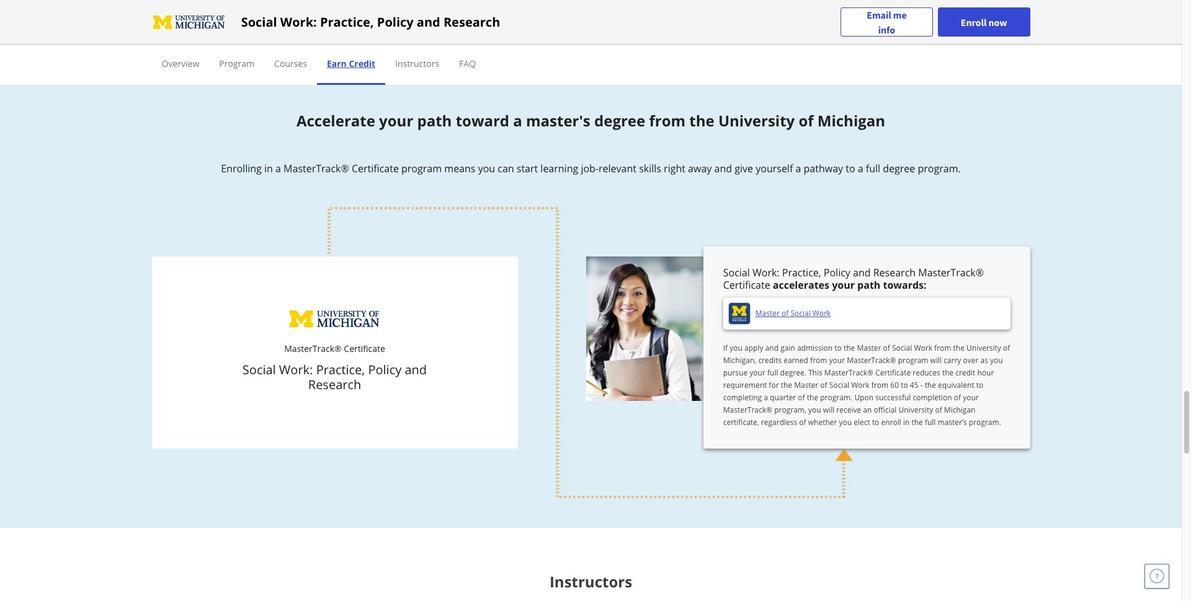 Task type: describe. For each thing, give the bounding box(es) containing it.
job-
[[581, 162, 599, 176]]

a right yourself
[[796, 162, 801, 176]]

0 vertical spatial social work: practice, policy and research
[[241, 13, 500, 30]]

enroll
[[881, 418, 901, 428]]

this
[[808, 368, 823, 379]]

a right the enrolling
[[276, 162, 281, 176]]

equivalent
[[938, 381, 975, 391]]

instructors inside certificate menu element
[[395, 58, 439, 69]]

your right accelerate
[[379, 111, 413, 131]]

completion
[[913, 393, 952, 404]]

hour
[[978, 368, 994, 379]]

0 vertical spatial policy
[[377, 13, 414, 30]]

official
[[874, 405, 897, 416]]

the right enroll
[[912, 418, 923, 428]]

0 horizontal spatial work
[[813, 309, 831, 319]]

the up away
[[690, 111, 715, 131]]

learning
[[541, 162, 578, 176]]

your right the accelerates
[[832, 279, 855, 292]]

overview link
[[162, 58, 199, 69]]

the up carry
[[953, 343, 965, 354]]

2 vertical spatial work
[[851, 381, 870, 391]]

the right -
[[925, 381, 936, 391]]

you right as
[[990, 356, 1003, 366]]

1 horizontal spatial will
[[930, 356, 942, 366]]

right
[[664, 162, 686, 176]]

2 vertical spatial research
[[308, 377, 361, 394]]

you right if
[[730, 343, 743, 354]]

social work: practice, policy and research mastertrack® certificate
[[723, 266, 984, 292]]

michigan inside the if you apply and gain admission to the master of social work from the university of michigan, credits earned from your mastertrack® program will carry over as you pursue your full degree. this mastertrack® certificate reduces the credit hour requirement for the master of social work from 60 to 45 - the equivalent to completing a quarter of the program.   upon successful completion of your mastertrack® program, you will receive an official university of michigan certificate, regardless of whether you elect to enroll in the full master's program.
[[944, 405, 976, 416]]

email me info
[[867, 8, 907, 36]]

earn credit
[[327, 58, 376, 69]]

carry
[[944, 356, 961, 366]]

towards:
[[883, 279, 927, 292]]

1 vertical spatial instructors
[[550, 572, 632, 593]]

if
[[723, 343, 728, 354]]

-
[[921, 381, 923, 391]]

earned
[[784, 356, 808, 366]]

credits
[[758, 356, 782, 366]]

certificate inside social work: practice, policy and research mastertrack® certificate
[[723, 279, 770, 292]]

a inside the if you apply and gain admission to the master of social work from the university of michigan, credits earned from your mastertrack® program will carry over as you pursue your full degree. this mastertrack® certificate reduces the credit hour requirement for the master of social work from 60 to 45 - the equivalent to completing a quarter of the program.   upon successful completion of your mastertrack® program, you will receive an official university of michigan certificate, regardless of whether you elect to enroll in the full master's program.
[[764, 393, 768, 404]]

pathway
[[804, 162, 843, 176]]

1 horizontal spatial master
[[794, 381, 819, 391]]

and inside social work: practice, policy and research
[[405, 362, 427, 379]]

0 vertical spatial work:
[[280, 13, 317, 30]]

work: inside social work: practice, policy and research mastertrack® certificate
[[753, 266, 780, 280]]

you left 'can'
[[478, 162, 495, 176]]

mastertrack® certificate
[[284, 343, 385, 355]]

in inside the if you apply and gain admission to the master of social work from the university of michigan, credits earned from your mastertrack® program will carry over as you pursue your full degree. this mastertrack® certificate reduces the credit hour requirement for the master of social work from 60 to 45 - the equivalent to completing a quarter of the program.   upon successful completion of your mastertrack® program, you will receive an official university of michigan certificate, regardless of whether you elect to enroll in the full master's program.
[[903, 418, 910, 428]]

practice, inside social work: practice, policy and research mastertrack® certificate
[[782, 266, 821, 280]]

start
[[517, 162, 538, 176]]

instructors link
[[395, 58, 439, 69]]

certificate inside the if you apply and gain admission to the master of social work from the university of michigan, credits earned from your mastertrack® program will carry over as you pursue your full degree. this mastertrack® certificate reduces the credit hour requirement for the master of social work from 60 to 45 - the equivalent to completing a quarter of the program.   upon successful completion of your mastertrack® program, you will receive an official university of michigan certificate, regardless of whether you elect to enroll in the full master's program.
[[876, 368, 911, 379]]

master of social work
[[756, 309, 831, 319]]

quarter
[[770, 393, 796, 404]]

over
[[963, 356, 979, 366]]

path for toward
[[417, 111, 452, 131]]

2 vertical spatial university
[[899, 405, 933, 416]]

info
[[878, 23, 895, 36]]

completing
[[723, 393, 762, 404]]

2 horizontal spatial university of michigan image
[[728, 303, 751, 325]]

60
[[891, 381, 899, 391]]

0 horizontal spatial master
[[756, 309, 780, 319]]

accelerates your path towards:
[[773, 279, 927, 292]]

credit
[[349, 58, 376, 69]]

me
[[893, 8, 907, 21]]

michigan,
[[723, 356, 757, 366]]

0 horizontal spatial in
[[264, 162, 273, 176]]

0 vertical spatial michigan
[[818, 111, 885, 131]]

your down admission
[[829, 356, 845, 366]]

social inside social work: practice, policy and research
[[243, 362, 276, 379]]

2 vertical spatial program.
[[969, 418, 1001, 428]]

master of social work link
[[756, 309, 831, 319]]

0 horizontal spatial program
[[401, 162, 442, 176]]

research inside social work: practice, policy and research mastertrack® certificate
[[873, 266, 916, 280]]

program inside the if you apply and gain admission to the master of social work from the university of michigan, credits earned from your mastertrack® program will carry over as you pursue your full degree. this mastertrack® certificate reduces the credit hour requirement for the master of social work from 60 to 45 - the equivalent to completing a quarter of the program.   upon successful completion of your mastertrack® program, you will receive an official university of michigan certificate, regardless of whether you elect to enroll in the full master's program.
[[898, 356, 929, 366]]

45
[[910, 381, 919, 391]]

program,
[[774, 405, 807, 416]]

away
[[688, 162, 712, 176]]

from up this
[[810, 356, 827, 366]]

policy inside social work: practice, policy and research
[[368, 362, 402, 379]]

0 vertical spatial practice,
[[320, 13, 374, 30]]

accelerate your path toward a master's degree from the university of michigan
[[297, 111, 885, 131]]

1 vertical spatial will
[[823, 405, 835, 416]]

master's
[[526, 111, 591, 131]]

2 vertical spatial work:
[[279, 362, 313, 379]]

gain
[[781, 343, 795, 354]]

as
[[981, 356, 988, 366]]

whether
[[808, 418, 837, 428]]

help center image
[[1150, 570, 1165, 585]]

to right admission
[[835, 343, 842, 354]]

master's
[[938, 418, 967, 428]]

and inside the if you apply and gain admission to the master of social work from the university of michigan, credits earned from your mastertrack® program will carry over as you pursue your full degree. this mastertrack® certificate reduces the credit hour requirement for the master of social work from 60 to 45 - the equivalent to completing a quarter of the program.   upon successful completion of your mastertrack® program, you will receive an official university of michigan certificate, regardless of whether you elect to enroll in the full master's program.
[[765, 343, 779, 354]]

0 horizontal spatial university
[[718, 111, 795, 131]]

degree.
[[780, 368, 807, 379]]



Task type: locate. For each thing, give the bounding box(es) containing it.
1 horizontal spatial degree
[[883, 162, 915, 176]]

admission
[[797, 343, 833, 354]]

to right pathway
[[846, 162, 855, 176]]

from up carry
[[935, 343, 952, 354]]

0 vertical spatial full
[[866, 162, 881, 176]]

your
[[379, 111, 413, 131], [832, 279, 855, 292], [829, 356, 845, 366], [750, 368, 766, 379], [963, 393, 979, 404]]

practice, down mastertrack® certificate
[[316, 362, 365, 379]]

2 vertical spatial full
[[925, 418, 936, 428]]

1 vertical spatial research
[[873, 266, 916, 280]]

0 horizontal spatial program.
[[820, 393, 853, 404]]

the
[[690, 111, 715, 131], [844, 343, 855, 354], [953, 343, 965, 354], [942, 368, 954, 379], [781, 381, 792, 391], [925, 381, 936, 391], [807, 393, 819, 404], [912, 418, 923, 428]]

you
[[478, 162, 495, 176], [730, 343, 743, 354], [990, 356, 1003, 366], [809, 405, 821, 416], [839, 418, 852, 428]]

2 horizontal spatial work
[[914, 343, 933, 354]]

successful
[[876, 393, 911, 404]]

practice, inside social work: practice, policy and research
[[316, 362, 365, 379]]

relevant
[[599, 162, 637, 176]]

credit
[[956, 368, 976, 379]]

to left 45
[[901, 381, 908, 391]]

work: up master of social work link
[[753, 266, 780, 280]]

courses link
[[274, 58, 307, 69]]

email me info button
[[841, 7, 933, 37]]

degree
[[594, 111, 645, 131], [883, 162, 915, 176]]

path for towards:
[[858, 279, 881, 292]]

overview
[[162, 58, 199, 69]]

full up for
[[768, 368, 778, 379]]

1 horizontal spatial university
[[899, 405, 933, 416]]

of
[[799, 111, 814, 131], [782, 309, 789, 319], [883, 343, 890, 354], [1003, 343, 1010, 354], [821, 381, 828, 391], [798, 393, 805, 404], [954, 393, 961, 404], [935, 405, 942, 416], [799, 418, 806, 428]]

master
[[756, 309, 780, 319], [857, 343, 881, 354], [794, 381, 819, 391]]

enrolling
[[221, 162, 262, 176]]

0 vertical spatial program
[[401, 162, 442, 176]]

university of michigan image up apply
[[728, 303, 751, 325]]

social work: practice, policy and research
[[241, 13, 500, 30], [243, 362, 427, 394]]

policy down mastertrack® certificate
[[368, 362, 402, 379]]

the right for
[[781, 381, 792, 391]]

1 vertical spatial university
[[967, 343, 1001, 354]]

0 vertical spatial degree
[[594, 111, 645, 131]]

now
[[989, 16, 1007, 28]]

earn
[[327, 58, 347, 69]]

regardless
[[761, 418, 797, 428]]

social
[[241, 13, 277, 30], [723, 266, 750, 280], [791, 309, 811, 319], [892, 343, 912, 354], [243, 362, 276, 379], [829, 381, 850, 391]]

2 horizontal spatial university
[[967, 343, 1001, 354]]

elect
[[854, 418, 870, 428]]

work:
[[280, 13, 317, 30], [753, 266, 780, 280], [279, 362, 313, 379]]

mastertrack® inside social work: practice, policy and research mastertrack® certificate
[[918, 266, 984, 280]]

program left means
[[401, 162, 442, 176]]

receive
[[837, 405, 861, 416]]

work down the accelerates
[[813, 309, 831, 319]]

0 horizontal spatial university of michigan image
[[152, 12, 226, 32]]

means
[[444, 162, 476, 176]]

1 horizontal spatial research
[[444, 13, 500, 30]]

the right admission
[[844, 343, 855, 354]]

michigan up pathway
[[818, 111, 885, 131]]

0 horizontal spatial full
[[768, 368, 778, 379]]

in right the enrolling
[[264, 162, 273, 176]]

yourself
[[756, 162, 793, 176]]

full right pathway
[[866, 162, 881, 176]]

full
[[866, 162, 881, 176], [768, 368, 778, 379], [925, 418, 936, 428]]

0 horizontal spatial path
[[417, 111, 452, 131]]

university of michigan image for social work: practice, policy and research
[[152, 12, 226, 32]]

2 vertical spatial master
[[794, 381, 819, 391]]

1 vertical spatial practice,
[[782, 266, 821, 280]]

0 vertical spatial master
[[756, 309, 780, 319]]

from
[[649, 111, 686, 131], [935, 343, 952, 354], [810, 356, 827, 366], [872, 381, 889, 391]]

instructors
[[395, 58, 439, 69], [550, 572, 632, 593]]

requirement
[[723, 381, 767, 391]]

1 vertical spatial degree
[[883, 162, 915, 176]]

master up 'upon'
[[857, 343, 881, 354]]

mastertrack®
[[284, 162, 349, 176], [918, 266, 984, 280], [284, 343, 342, 355], [847, 356, 896, 366], [825, 368, 874, 379], [723, 405, 773, 416]]

path left towards: on the right of page
[[858, 279, 881, 292]]

0 vertical spatial instructors
[[395, 58, 439, 69]]

give
[[735, 162, 753, 176]]

to down hour
[[977, 381, 984, 391]]

1 vertical spatial social work: practice, policy and research
[[243, 362, 427, 394]]

0 vertical spatial research
[[444, 13, 500, 30]]

0 vertical spatial in
[[264, 162, 273, 176]]

1 horizontal spatial program
[[898, 356, 929, 366]]

1 horizontal spatial work
[[851, 381, 870, 391]]

2 vertical spatial policy
[[368, 362, 402, 379]]

1 horizontal spatial path
[[858, 279, 881, 292]]

will
[[930, 356, 942, 366], [823, 405, 835, 416]]

0 vertical spatial university
[[718, 111, 795, 131]]

1 vertical spatial work:
[[753, 266, 780, 280]]

0 horizontal spatial will
[[823, 405, 835, 416]]

you down the receive
[[839, 418, 852, 428]]

policy up master of social work link
[[824, 266, 851, 280]]

enroll now
[[961, 16, 1007, 28]]

you up whether
[[809, 405, 821, 416]]

courses
[[274, 58, 307, 69]]

policy inside social work: practice, policy and research mastertrack® certificate
[[824, 266, 851, 280]]

1 horizontal spatial in
[[903, 418, 910, 428]]

university up give
[[718, 111, 795, 131]]

practice, up 'earn credit' link
[[320, 13, 374, 30]]

2 horizontal spatial full
[[925, 418, 936, 428]]

1 horizontal spatial program.
[[918, 162, 961, 176]]

1 vertical spatial program.
[[820, 393, 853, 404]]

work: down mastertrack® certificate
[[279, 362, 313, 379]]

1 vertical spatial program
[[898, 356, 929, 366]]

a left quarter
[[764, 393, 768, 404]]

practice, up master of social work link
[[782, 266, 821, 280]]

university up as
[[967, 343, 1001, 354]]

0 horizontal spatial michigan
[[818, 111, 885, 131]]

in
[[264, 162, 273, 176], [903, 418, 910, 428]]

michigan
[[818, 111, 885, 131], [944, 405, 976, 416]]

social work: practice, policy and research up credit
[[241, 13, 500, 30]]

will up whether
[[823, 405, 835, 416]]

work: up the courses link
[[280, 13, 317, 30]]

0 vertical spatial work
[[813, 309, 831, 319]]

program link
[[219, 58, 254, 69]]

a right pathway
[[858, 162, 864, 176]]

an
[[863, 405, 872, 416]]

certificate menu element
[[152, 45, 1030, 85]]

policy
[[377, 13, 414, 30], [824, 266, 851, 280], [368, 362, 402, 379]]

faq link
[[459, 58, 476, 69]]

accelerate
[[297, 111, 375, 131]]

work up reduces
[[914, 343, 933, 354]]

enroll now button
[[938, 7, 1030, 37]]

0 vertical spatial will
[[930, 356, 942, 366]]

in right enroll
[[903, 418, 910, 428]]

1 horizontal spatial instructors
[[550, 572, 632, 593]]

path left toward at the top of page
[[417, 111, 452, 131]]

work
[[813, 309, 831, 319], [914, 343, 933, 354], [851, 381, 870, 391]]

1 horizontal spatial michigan
[[944, 405, 976, 416]]

0 horizontal spatial instructors
[[395, 58, 439, 69]]

2 vertical spatial practice,
[[316, 362, 365, 379]]

from up right
[[649, 111, 686, 131]]

2 horizontal spatial program.
[[969, 418, 1001, 428]]

your up the requirement
[[750, 368, 766, 379]]

1 vertical spatial path
[[858, 279, 881, 292]]

toward
[[456, 111, 509, 131]]

skills
[[639, 162, 661, 176]]

1 horizontal spatial full
[[866, 162, 881, 176]]

2 horizontal spatial research
[[873, 266, 916, 280]]

certificate,
[[723, 418, 759, 428]]

path
[[417, 111, 452, 131], [858, 279, 881, 292]]

program up reduces
[[898, 356, 929, 366]]

reduces
[[913, 368, 941, 379]]

university of michigan image up overview link
[[152, 12, 226, 32]]

social inside social work: practice, policy and research mastertrack® certificate
[[723, 266, 750, 280]]

1 horizontal spatial university of michigan image
[[288, 307, 381, 332]]

research
[[444, 13, 500, 30], [873, 266, 916, 280], [308, 377, 361, 394]]

0 horizontal spatial research
[[308, 377, 361, 394]]

university of michigan image up mastertrack® certificate
[[288, 307, 381, 332]]

can
[[498, 162, 514, 176]]

policy up "instructors" link
[[377, 13, 414, 30]]

program
[[219, 58, 254, 69]]

the down this
[[807, 393, 819, 404]]

your down equivalent
[[963, 393, 979, 404]]

will up reduces
[[930, 356, 942, 366]]

master up apply
[[756, 309, 780, 319]]

for
[[769, 381, 779, 391]]

from left 60
[[872, 381, 889, 391]]

program.
[[918, 162, 961, 176], [820, 393, 853, 404], [969, 418, 1001, 428]]

email
[[867, 8, 891, 21]]

a right toward at the top of page
[[513, 111, 522, 131]]

social work: practice, policy and research down mastertrack® certificate
[[243, 362, 427, 394]]

certificate
[[352, 162, 399, 176], [723, 279, 770, 292], [344, 343, 385, 355], [876, 368, 911, 379]]

university of michigan image for mastertrack® certificate
[[288, 307, 381, 332]]

and inside social work: practice, policy and research mastertrack® certificate
[[853, 266, 871, 280]]

if you apply and gain admission to the master of social work from the university of michigan, credits earned from your mastertrack® program will carry over as you pursue your full degree. this mastertrack® certificate reduces the credit hour requirement for the master of social work from 60 to 45 - the equivalent to completing a quarter of the program.   upon successful completion of your mastertrack® program, you will receive an official university of michigan certificate, regardless of whether you elect to enroll in the full master's program.
[[723, 343, 1010, 428]]

a
[[513, 111, 522, 131], [276, 162, 281, 176], [796, 162, 801, 176], [858, 162, 864, 176], [764, 393, 768, 404]]

1 vertical spatial in
[[903, 418, 910, 428]]

1 vertical spatial policy
[[824, 266, 851, 280]]

enrolling in a mastertrack® certificate program means you can start learning job-relevant skills right away and give yourself a pathway to a full degree program.
[[221, 162, 961, 176]]

practice,
[[320, 13, 374, 30], [782, 266, 821, 280], [316, 362, 365, 379]]

1 vertical spatial michigan
[[944, 405, 976, 416]]

accelerates
[[773, 279, 830, 292]]

master down this
[[794, 381, 819, 391]]

enroll
[[961, 16, 987, 28]]

0 vertical spatial path
[[417, 111, 452, 131]]

earn credit link
[[327, 58, 376, 69]]

university of michigan image
[[152, 12, 226, 32], [728, 303, 751, 325], [288, 307, 381, 332]]

1 vertical spatial work
[[914, 343, 933, 354]]

faq
[[459, 58, 476, 69]]

apply
[[745, 343, 764, 354]]

program
[[401, 162, 442, 176], [898, 356, 929, 366]]

upon
[[855, 393, 874, 404]]

michigan up master's on the bottom of the page
[[944, 405, 976, 416]]

work up 'upon'
[[851, 381, 870, 391]]

the down carry
[[942, 368, 954, 379]]

2 horizontal spatial master
[[857, 343, 881, 354]]

full left master's on the bottom of the page
[[925, 418, 936, 428]]

to
[[846, 162, 855, 176], [835, 343, 842, 354], [901, 381, 908, 391], [977, 381, 984, 391], [872, 418, 879, 428]]

0 horizontal spatial degree
[[594, 111, 645, 131]]

1 vertical spatial master
[[857, 343, 881, 354]]

0 vertical spatial program.
[[918, 162, 961, 176]]

university down 'completion'
[[899, 405, 933, 416]]

to right elect
[[872, 418, 879, 428]]

pursue
[[723, 368, 748, 379]]

1 vertical spatial full
[[768, 368, 778, 379]]



Task type: vqa. For each thing, say whether or not it's contained in the screenshot.
leftmost "LXP"
no



